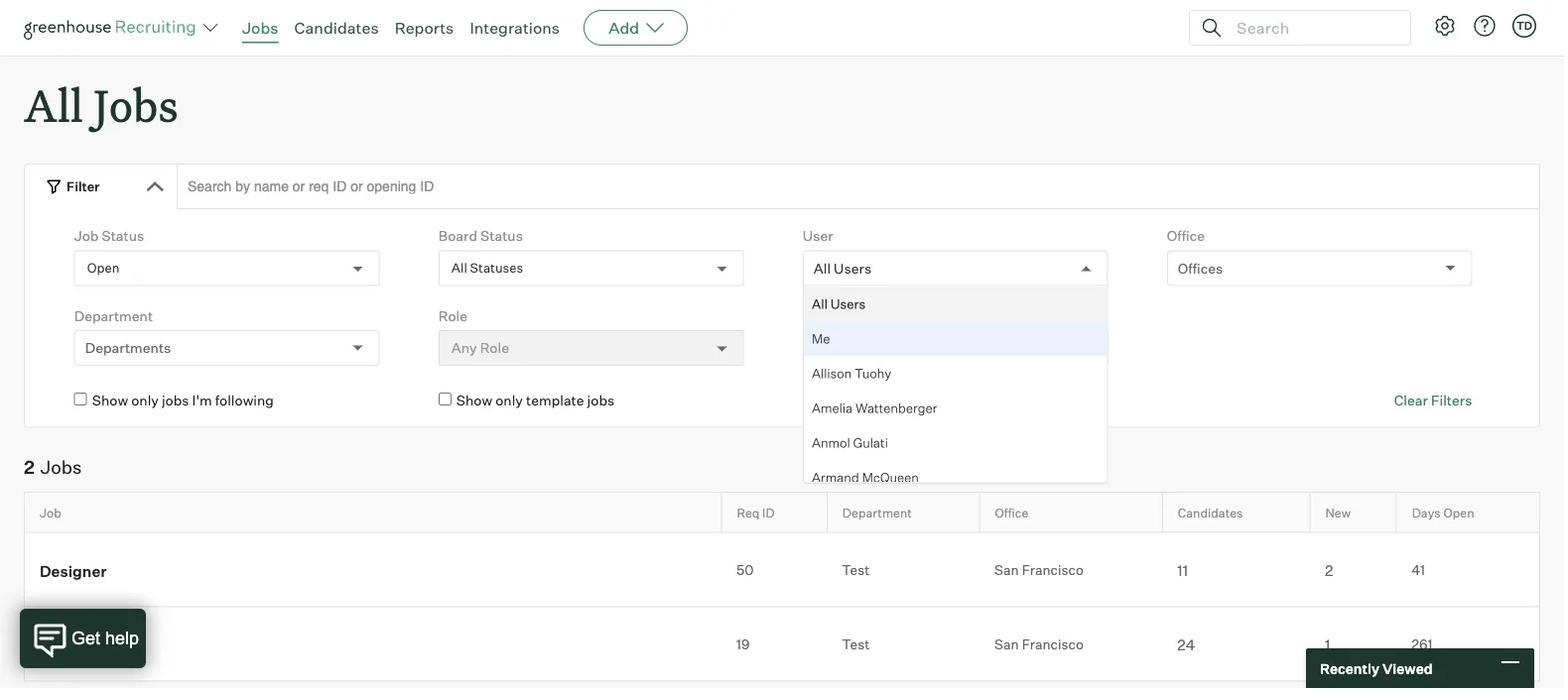Task type: locate. For each thing, give the bounding box(es) containing it.
all users down user
[[814, 260, 872, 277]]

0 vertical spatial san francisco
[[995, 563, 1084, 579]]

2 vertical spatial jobs
[[40, 457, 82, 479]]

1 horizontal spatial job
[[74, 228, 99, 245]]

department up departments
[[74, 307, 153, 325]]

clear filters link
[[1394, 391, 1473, 411]]

2 show from the left
[[456, 392, 493, 410]]

san for designer
[[995, 563, 1019, 579]]

0 horizontal spatial jobs
[[40, 457, 82, 479]]

1 horizontal spatial candidates
[[1178, 505, 1243, 521]]

1 vertical spatial users
[[831, 296, 866, 312]]

1 vertical spatial all users
[[812, 296, 866, 312]]

test
[[842, 563, 870, 579], [842, 637, 870, 654]]

armand
[[812, 469, 859, 485]]

me
[[812, 331, 830, 346]]

san
[[995, 563, 1019, 579], [995, 637, 1019, 654]]

show right show only template jobs checkbox
[[456, 392, 493, 410]]

1 vertical spatial open
[[1444, 505, 1475, 521]]

all statuses
[[451, 261, 523, 276]]

integrations link
[[470, 18, 560, 38]]

2 san francisco from the top
[[995, 637, 1084, 654]]

0 horizontal spatial 2
[[24, 457, 35, 479]]

1 vertical spatial department
[[843, 505, 912, 521]]

jobs
[[242, 18, 278, 38], [93, 75, 178, 134], [40, 457, 82, 479]]

role
[[439, 307, 468, 325]]

1 vertical spatial 2
[[1325, 562, 1334, 580]]

anmol
[[812, 435, 850, 451]]

department
[[74, 307, 153, 325], [843, 505, 912, 521]]

departments
[[85, 340, 171, 357]]

1 san francisco from the top
[[995, 563, 1084, 579]]

1 status from the left
[[102, 228, 144, 245]]

users
[[834, 260, 872, 277], [831, 296, 866, 312]]

only
[[131, 392, 159, 410], [496, 392, 523, 410]]

2
[[24, 457, 35, 479], [1325, 562, 1334, 580]]

td button
[[1513, 14, 1537, 38]]

users up 'custom field'
[[834, 260, 872, 277]]

open right days
[[1444, 505, 1475, 521]]

0 horizontal spatial show
[[92, 392, 128, 410]]

san for test
[[995, 637, 1019, 654]]

row group containing all users
[[804, 287, 1108, 689]]

0 horizontal spatial only
[[131, 392, 159, 410]]

1 only from the left
[[131, 392, 159, 410]]

0 vertical spatial francisco
[[1022, 563, 1084, 579]]

integrations
[[470, 18, 560, 38]]

1 horizontal spatial only
[[496, 392, 523, 410]]

custom
[[803, 307, 854, 325]]

0 vertical spatial candidates
[[294, 18, 379, 38]]

0 horizontal spatial jobs
[[162, 392, 189, 410]]

candidates
[[294, 18, 379, 38], [1178, 505, 1243, 521]]

test for designer
[[842, 563, 870, 579]]

days
[[1412, 505, 1441, 521]]

candidates right jobs link on the top left of page
[[294, 18, 379, 38]]

11
[[1178, 562, 1188, 580]]

1 san from the top
[[995, 563, 1019, 579]]

template
[[526, 392, 584, 410]]

1 show from the left
[[92, 392, 128, 410]]

jobs down greenhouse recruiting image
[[93, 75, 178, 134]]

all users down all users option at the top right of the page
[[812, 296, 866, 312]]

24 link
[[1163, 634, 1310, 655]]

show only template jobs
[[456, 392, 615, 410]]

days open
[[1412, 505, 1475, 521]]

1 vertical spatial office
[[995, 505, 1029, 521]]

0 horizontal spatial status
[[102, 228, 144, 245]]

1 jobs from the left
[[162, 392, 189, 410]]

jobs for all jobs
[[93, 75, 178, 134]]

statuses
[[470, 261, 523, 276]]

2 test from the top
[[842, 637, 870, 654]]

clear filters
[[1394, 392, 1473, 410]]

2 only from the left
[[496, 392, 523, 410]]

1 vertical spatial san francisco
[[995, 637, 1084, 654]]

0 horizontal spatial open
[[87, 261, 120, 276]]

board
[[439, 228, 478, 245]]

open
[[87, 261, 120, 276], [1444, 505, 1475, 521]]

Show only template jobs checkbox
[[439, 393, 451, 406]]

2 san from the top
[[995, 637, 1019, 654]]

0 vertical spatial san
[[995, 563, 1019, 579]]

only down departments
[[131, 392, 159, 410]]

0 vertical spatial job
[[74, 228, 99, 245]]

1 horizontal spatial status
[[481, 228, 523, 245]]

allison
[[812, 365, 852, 381]]

gulati
[[853, 435, 888, 451]]

jobs left i'm
[[162, 392, 189, 410]]

jobs right template
[[587, 392, 615, 410]]

viewed
[[1383, 660, 1433, 678]]

0 vertical spatial test
[[842, 563, 870, 579]]

41
[[1412, 563, 1426, 579]]

2 status from the left
[[481, 228, 523, 245]]

job
[[74, 228, 99, 245], [40, 505, 61, 521]]

san francisco
[[995, 563, 1084, 579], [995, 637, 1084, 654]]

all inside row group
[[812, 296, 828, 312]]

test for test
[[842, 637, 870, 654]]

2 for 2 jobs
[[24, 457, 35, 479]]

open down job status
[[87, 261, 120, 276]]

1 francisco from the top
[[1022, 563, 1084, 579]]

all down board
[[451, 261, 467, 276]]

1 horizontal spatial open
[[1444, 505, 1475, 521]]

status
[[102, 228, 144, 245], [481, 228, 523, 245]]

greenhouse recruiting image
[[24, 16, 203, 40]]

test link
[[25, 634, 722, 656]]

mcqueen
[[862, 469, 919, 485]]

only for template
[[496, 392, 523, 410]]

job for job
[[40, 505, 61, 521]]

show
[[92, 392, 128, 410], [456, 392, 493, 410]]

1 vertical spatial candidates
[[1178, 505, 1243, 521]]

department down armand mcqueen
[[843, 505, 912, 521]]

0 vertical spatial jobs
[[242, 18, 278, 38]]

0 horizontal spatial department
[[74, 307, 153, 325]]

2 horizontal spatial jobs
[[242, 18, 278, 38]]

1 vertical spatial francisco
[[1022, 637, 1084, 654]]

0 vertical spatial 2
[[24, 457, 35, 479]]

all up me
[[812, 296, 828, 312]]

1 vertical spatial job
[[40, 505, 61, 521]]

1 vertical spatial jobs
[[93, 75, 178, 134]]

offices
[[1178, 260, 1223, 277]]

users down all users option at the top right of the page
[[831, 296, 866, 312]]

all users
[[814, 260, 872, 277], [812, 296, 866, 312]]

all users inside row group
[[812, 296, 866, 312]]

0 vertical spatial users
[[834, 260, 872, 277]]

1 horizontal spatial department
[[843, 505, 912, 521]]

show right show only jobs i'm following option
[[92, 392, 128, 410]]

jobs down show only jobs i'm following option
[[40, 457, 82, 479]]

req id
[[737, 505, 775, 521]]

all users option
[[814, 260, 872, 277]]

1 horizontal spatial office
[[1167, 228, 1205, 245]]

recently
[[1320, 660, 1380, 678]]

row group
[[804, 287, 1108, 689]]

1 horizontal spatial show
[[456, 392, 493, 410]]

only left template
[[496, 392, 523, 410]]

1 vertical spatial san
[[995, 637, 1019, 654]]

office
[[1167, 228, 1205, 245], [995, 505, 1029, 521]]

custom field
[[803, 307, 889, 325]]

td
[[1517, 19, 1533, 32]]

job down filter
[[74, 228, 99, 245]]

candidates up 11 link at the bottom of page
[[1178, 505, 1243, 521]]

1 vertical spatial test
[[842, 637, 870, 654]]

1 horizontal spatial jobs
[[587, 392, 615, 410]]

francisco
[[1022, 563, 1084, 579], [1022, 637, 1084, 654]]

following
[[215, 392, 274, 410]]

san francisco for designer
[[995, 563, 1084, 579]]

all
[[24, 75, 83, 134], [814, 260, 831, 277], [451, 261, 467, 276], [812, 296, 828, 312]]

0 horizontal spatial candidates
[[294, 18, 379, 38]]

1 horizontal spatial 2
[[1325, 562, 1334, 580]]

2 francisco from the top
[[1022, 637, 1084, 654]]

all up filter
[[24, 75, 83, 134]]

None field
[[814, 252, 819, 286]]

0 vertical spatial department
[[74, 307, 153, 325]]

i'm
[[192, 392, 212, 410]]

50
[[736, 563, 754, 579]]

add button
[[584, 10, 688, 46]]

jobs
[[162, 392, 189, 410], [587, 392, 615, 410]]

filter
[[67, 178, 100, 194]]

jobs left candidates link
[[242, 18, 278, 38]]

reports link
[[395, 18, 454, 38]]

0 horizontal spatial job
[[40, 505, 61, 521]]

status for job status
[[102, 228, 144, 245]]

show for show only template jobs
[[456, 392, 493, 410]]

1 horizontal spatial jobs
[[93, 75, 178, 134]]

job down 2 jobs
[[40, 505, 61, 521]]

show only jobs i'm following
[[92, 392, 274, 410]]

td button
[[1509, 10, 1541, 42]]

1 test from the top
[[842, 563, 870, 579]]



Task type: describe. For each thing, give the bounding box(es) containing it.
jobs link
[[242, 18, 278, 38]]

Show only jobs I'm following checkbox
[[74, 393, 87, 406]]

job status
[[74, 228, 144, 245]]

armand mcqueen
[[812, 469, 919, 485]]

status for board status
[[481, 228, 523, 245]]

2 link
[[1310, 560, 1397, 581]]

board status
[[439, 228, 523, 245]]

reports
[[395, 18, 454, 38]]

clear
[[1394, 392, 1428, 410]]

all jobs
[[24, 75, 178, 134]]

amelia
[[812, 400, 853, 416]]

configure image
[[1433, 14, 1457, 38]]

anmol gulati
[[812, 435, 888, 451]]

san francisco for test
[[995, 637, 1084, 654]]

0 horizontal spatial office
[[995, 505, 1029, 521]]

field
[[857, 307, 889, 325]]

filters
[[1431, 392, 1473, 410]]

amelia wattenberger
[[812, 400, 937, 416]]

1
[[1325, 637, 1331, 654]]

tuohy
[[855, 365, 891, 381]]

all down user
[[814, 260, 831, 277]]

261
[[1412, 637, 1433, 654]]

francisco for test
[[1022, 637, 1084, 654]]

id
[[762, 505, 775, 521]]

show for show only jobs i'm following
[[92, 392, 128, 410]]

designer
[[40, 562, 107, 581]]

only for jobs
[[131, 392, 159, 410]]

2 jobs
[[24, 457, 82, 479]]

req
[[737, 505, 760, 521]]

designer link
[[25, 559, 722, 582]]

19
[[736, 637, 750, 654]]

add
[[609, 18, 639, 38]]

wattenberger
[[855, 400, 937, 416]]

user
[[803, 228, 833, 245]]

recently viewed
[[1320, 660, 1433, 678]]

11 link
[[1163, 560, 1310, 581]]

allison tuohy
[[812, 365, 891, 381]]

2 for 2
[[1325, 562, 1334, 580]]

job for job status
[[74, 228, 99, 245]]

0 vertical spatial office
[[1167, 228, 1205, 245]]

1 link
[[1310, 634, 1397, 655]]

test
[[40, 636, 82, 655]]

2 jobs from the left
[[587, 392, 615, 410]]

24
[[1178, 637, 1196, 654]]

new
[[1326, 505, 1351, 521]]

francisco for designer
[[1022, 563, 1084, 579]]

candidates link
[[294, 18, 379, 38]]

0 vertical spatial all users
[[814, 260, 872, 277]]

jobs for 2 jobs
[[40, 457, 82, 479]]

0 vertical spatial open
[[87, 261, 120, 276]]

Search by name or req ID or opening ID text field
[[177, 164, 1541, 210]]

Search text field
[[1232, 13, 1393, 42]]



Task type: vqa. For each thing, say whether or not it's contained in the screenshot.
LAST
no



